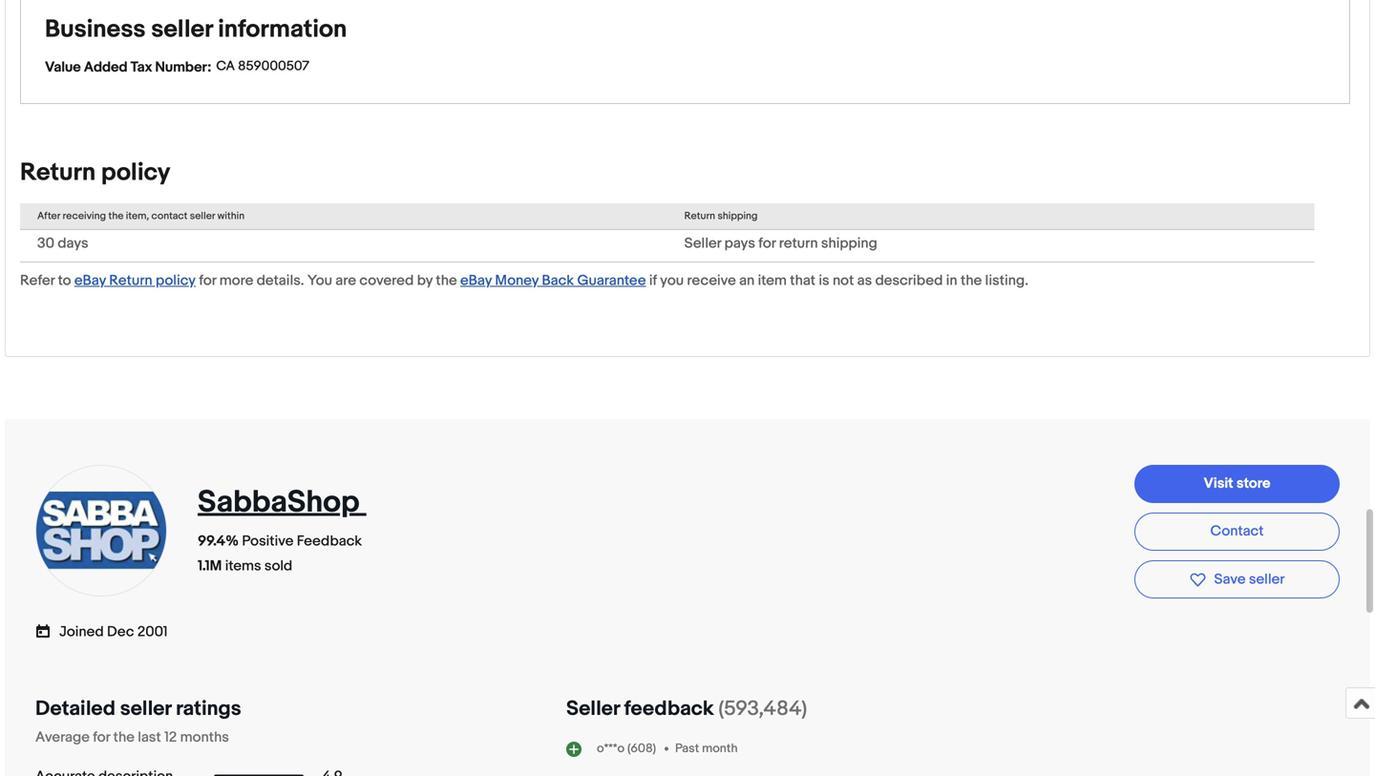 Task type: locate. For each thing, give the bounding box(es) containing it.
shipping up not
[[821, 235, 877, 252]]

shipping
[[718, 210, 758, 222], [821, 235, 877, 252]]

seller
[[684, 235, 721, 252], [566, 697, 620, 721]]

ratings
[[176, 697, 241, 721]]

seller for seller pays for return shipping
[[684, 235, 721, 252]]

0 vertical spatial return
[[20, 158, 96, 188]]

month
[[702, 742, 738, 757]]

for down detailed
[[93, 729, 110, 746]]

sabbashop
[[198, 484, 360, 521]]

for
[[759, 235, 776, 252], [199, 272, 216, 289], [93, 729, 110, 746]]

seller up number:
[[151, 15, 213, 44]]

seller right save on the right
[[1249, 571, 1285, 588]]

seller for save seller
[[1249, 571, 1285, 588]]

is
[[819, 272, 830, 289]]

business
[[45, 15, 146, 44]]

return shipping
[[684, 210, 758, 222]]

information
[[218, 15, 347, 44]]

2001
[[137, 624, 168, 641]]

seller up last at the bottom left of the page
[[120, 697, 171, 721]]

return down item,
[[109, 272, 152, 289]]

2 vertical spatial return
[[109, 272, 152, 289]]

listing.
[[985, 272, 1029, 289]]

feedback
[[624, 697, 714, 721]]

2 horizontal spatial for
[[759, 235, 776, 252]]

1 vertical spatial seller
[[566, 697, 620, 721]]

return
[[779, 235, 818, 252]]

pays
[[725, 235, 755, 252]]

1 vertical spatial shipping
[[821, 235, 877, 252]]

sabbashop link
[[198, 484, 366, 521]]

seller
[[151, 15, 213, 44], [190, 210, 215, 222], [1249, 571, 1285, 588], [120, 697, 171, 721]]

1 horizontal spatial ebay
[[460, 272, 492, 289]]

covered
[[359, 272, 414, 289]]

past
[[675, 742, 699, 757]]

policy left more
[[156, 272, 196, 289]]

policy
[[101, 158, 170, 188], [156, 272, 196, 289]]

save seller button
[[1135, 560, 1340, 599]]

the
[[108, 210, 124, 222], [436, 272, 457, 289], [961, 272, 982, 289], [113, 729, 135, 746]]

ebay money back guarantee link
[[460, 272, 646, 289]]

seller for business seller information
[[151, 15, 213, 44]]

value added tax number: ca 859000507
[[45, 58, 309, 76]]

detailed seller ratings
[[35, 697, 241, 721]]

1 vertical spatial return
[[684, 210, 715, 222]]

1 horizontal spatial seller
[[684, 235, 721, 252]]

0 horizontal spatial ebay
[[74, 272, 106, 289]]

ebay
[[74, 272, 106, 289], [460, 272, 492, 289]]

2 vertical spatial for
[[93, 729, 110, 746]]

item,
[[126, 210, 149, 222]]

0 vertical spatial shipping
[[718, 210, 758, 222]]

average for the last 12 months
[[35, 729, 229, 746]]

the left item,
[[108, 210, 124, 222]]

seller for detailed seller ratings
[[120, 697, 171, 721]]

return up 'receive' at the top of page
[[684, 210, 715, 222]]

policy up item,
[[101, 158, 170, 188]]

12
[[164, 729, 177, 746]]

0 horizontal spatial return
[[20, 158, 96, 188]]

more
[[219, 272, 253, 289]]

by
[[417, 272, 433, 289]]

seller down the return shipping
[[684, 235, 721, 252]]

seller up o***o
[[566, 697, 620, 721]]

1 horizontal spatial for
[[199, 272, 216, 289]]

items
[[225, 558, 261, 575]]

business seller information
[[45, 15, 347, 44]]

shipping up 'pays'
[[718, 210, 758, 222]]

0 vertical spatial policy
[[101, 158, 170, 188]]

save seller
[[1214, 571, 1285, 588]]

refer
[[20, 272, 55, 289]]

sabbashop image
[[34, 492, 168, 570]]

average
[[35, 729, 90, 746]]

0 horizontal spatial seller
[[566, 697, 620, 721]]

for left more
[[199, 272, 216, 289]]

seller left within
[[190, 210, 215, 222]]

2 horizontal spatial return
[[684, 210, 715, 222]]

for right 'pays'
[[759, 235, 776, 252]]

ebay right to at top
[[74, 272, 106, 289]]

return up the after
[[20, 158, 96, 188]]

days
[[58, 235, 88, 252]]

visit
[[1204, 475, 1234, 492]]

return
[[20, 158, 96, 188], [684, 210, 715, 222], [109, 272, 152, 289]]

99.4% positive feedback 1.1m items sold
[[198, 533, 362, 575]]

859000507
[[238, 58, 309, 74]]

o***o
[[597, 742, 625, 757]]

ebay left money
[[460, 272, 492, 289]]

last
[[138, 729, 161, 746]]

0 vertical spatial seller
[[684, 235, 721, 252]]

30 days
[[37, 235, 88, 252]]

feedback
[[297, 533, 362, 550]]

return policy
[[20, 158, 170, 188]]

added
[[84, 59, 128, 76]]

1 vertical spatial policy
[[156, 272, 196, 289]]

tax
[[131, 59, 152, 76]]

guarantee
[[577, 272, 646, 289]]

seller inside save seller 'button'
[[1249, 571, 1285, 588]]

0 horizontal spatial shipping
[[718, 210, 758, 222]]



Task type: describe. For each thing, give the bounding box(es) containing it.
joined
[[59, 624, 104, 641]]

described
[[875, 272, 943, 289]]

months
[[180, 729, 229, 746]]

ca
[[216, 58, 235, 74]]

are
[[336, 272, 356, 289]]

value
[[45, 59, 81, 76]]

99.4%
[[198, 533, 239, 550]]

receive
[[687, 272, 736, 289]]

0 vertical spatial for
[[759, 235, 776, 252]]

if
[[649, 272, 657, 289]]

ebay return policy link
[[74, 272, 196, 289]]

as
[[857, 272, 872, 289]]

save
[[1214, 571, 1246, 588]]

that
[[790, 272, 816, 289]]

within
[[217, 210, 245, 222]]

return for return shipping
[[684, 210, 715, 222]]

in
[[946, 272, 958, 289]]

o***o (608)
[[597, 742, 656, 757]]

1 horizontal spatial return
[[109, 272, 152, 289]]

past month
[[675, 742, 738, 757]]

after receiving the item, contact seller within
[[37, 210, 245, 222]]

contact
[[1211, 523, 1264, 540]]

number:
[[155, 59, 211, 76]]

after
[[37, 210, 60, 222]]

details.
[[257, 272, 304, 289]]

visit store
[[1204, 475, 1271, 492]]

(593,484)
[[719, 697, 807, 721]]

(608)
[[627, 742, 656, 757]]

seller feedback (593,484)
[[566, 697, 807, 721]]

contact link
[[1135, 513, 1340, 551]]

joined dec 2001
[[59, 624, 168, 641]]

back
[[542, 272, 574, 289]]

store
[[1237, 475, 1271, 492]]

1 vertical spatial for
[[199, 272, 216, 289]]

contact
[[151, 210, 188, 222]]

seller pays for return shipping
[[684, 235, 877, 252]]

money
[[495, 272, 539, 289]]

dec
[[107, 624, 134, 641]]

receiving
[[63, 210, 106, 222]]

not
[[833, 272, 854, 289]]

positive
[[242, 533, 294, 550]]

text__icon wrapper image
[[35, 622, 59, 639]]

you
[[660, 272, 684, 289]]

2 ebay from the left
[[460, 272, 492, 289]]

visit store link
[[1135, 465, 1340, 503]]

to
[[58, 272, 71, 289]]

return for return policy
[[20, 158, 96, 188]]

1 horizontal spatial shipping
[[821, 235, 877, 252]]

an
[[739, 272, 755, 289]]

1 ebay from the left
[[74, 272, 106, 289]]

the left last at the bottom left of the page
[[113, 729, 135, 746]]

item
[[758, 272, 787, 289]]

1.1m
[[198, 558, 222, 575]]

you
[[307, 272, 332, 289]]

0 horizontal spatial for
[[93, 729, 110, 746]]

sold
[[264, 558, 292, 575]]

30
[[37, 235, 54, 252]]

seller for seller feedback (593,484)
[[566, 697, 620, 721]]

refer to ebay return policy for more details. you are covered by the ebay money back guarantee if you receive an item that is not as described in the listing.
[[20, 272, 1029, 289]]

detailed
[[35, 697, 116, 721]]

the right by
[[436, 272, 457, 289]]

the right in
[[961, 272, 982, 289]]



Task type: vqa. For each thing, say whether or not it's contained in the screenshot.
Ebay to the left
yes



